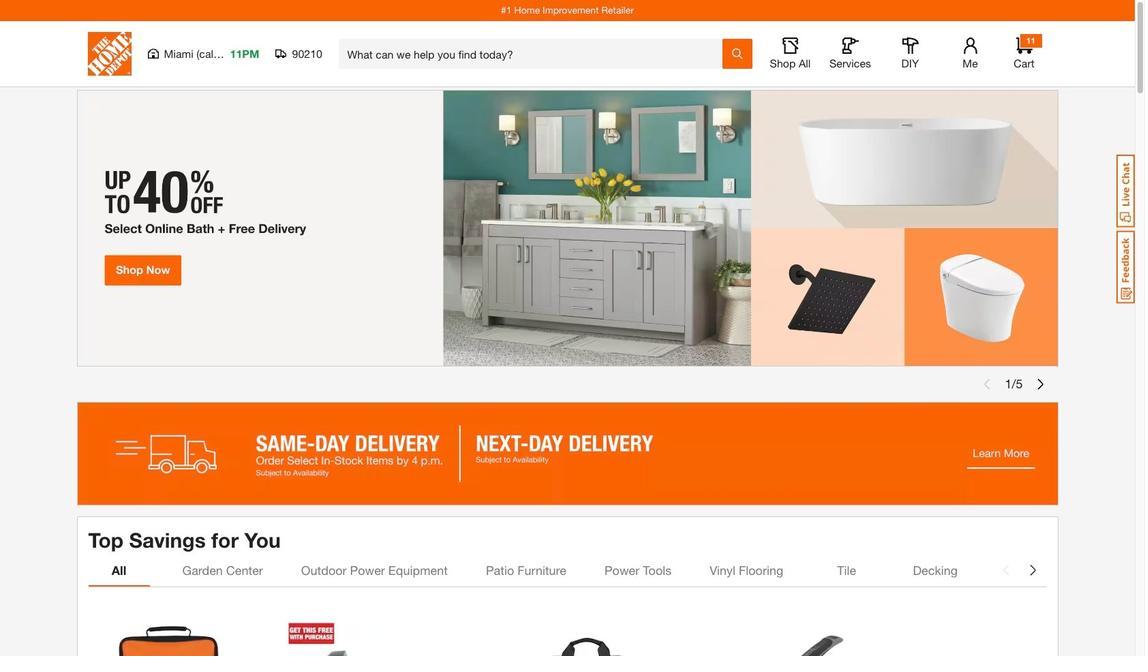 Task type: vqa. For each thing, say whether or not it's contained in the screenshot.
search
no



Task type: locate. For each thing, give the bounding box(es) containing it.
13may2024-mw16-hp-bau-hero1-bath-up to 40% off select online bath + free delivery image
[[77, 90, 1059, 367]]

sponsored banner image
[[77, 402, 1059, 506]]

this is the first slide image
[[982, 379, 993, 390]]

m12 fuel 12-volt lithium-ion brushless cordless hammer drill and impact driver combo kit w/2 batteries and bag (2-tool) image
[[476, 604, 659, 657]]

What can we help you find today? search field
[[347, 40, 722, 68]]

daytona stainless steel outdoor kitchen griddle spatula image
[[670, 604, 853, 657]]



Task type: describe. For each thing, give the bounding box(es) containing it.
18v lithium-ion (2) 4.0 ah battery starter kit with charger and bag image
[[88, 604, 271, 657]]

next slide image
[[1036, 379, 1047, 390]]

digital-endcap-tabs tab list
[[88, 554, 993, 587]]

feedback link image
[[1117, 231, 1136, 304]]

live chat image
[[1117, 155, 1136, 228]]

m18 18-volt 5.0 ah lithium-ion xc extended capacity battery pack image
[[282, 604, 465, 657]]

scroll button right image
[[1028, 565, 1039, 576]]

the home depot logo image
[[88, 32, 131, 76]]



